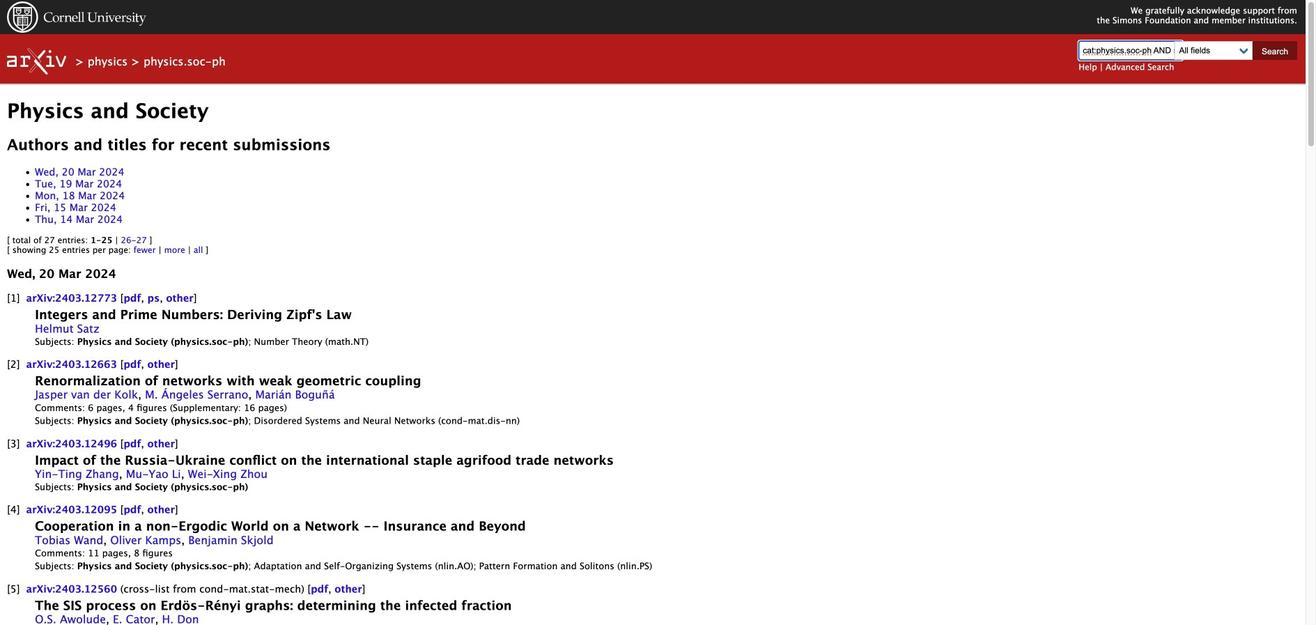 Task type: vqa. For each thing, say whether or not it's contained in the screenshot.
right The Yyyy[-Mm[-Dd]] text field
no



Task type: locate. For each thing, give the bounding box(es) containing it.
Search term or terms text field
[[1079, 41, 1183, 60]]

arxiv logo image
[[7, 48, 66, 75]]

cornell university image
[[7, 1, 146, 33]]



